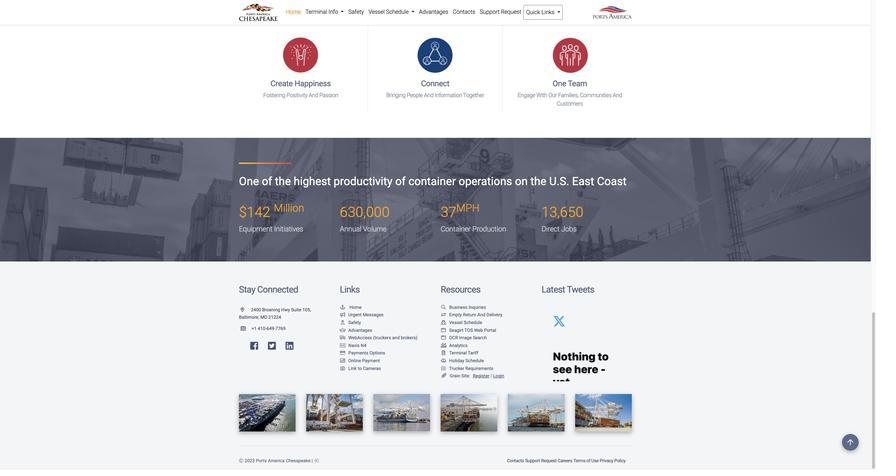 Task type: vqa. For each thing, say whether or not it's contained in the screenshot.
payments
yes



Task type: locate. For each thing, give the bounding box(es) containing it.
communities
[[580, 92, 612, 99]]

credit card front image
[[340, 359, 346, 364]]

wheat image
[[441, 374, 447, 379]]

safety link down urgent
[[340, 320, 361, 326]]

0 vertical spatial home link
[[284, 5, 303, 19]]

vessel inside vessel schedule "link"
[[369, 8, 385, 15]]

0 vertical spatial support request link
[[478, 5, 524, 19]]

jobs
[[561, 225, 577, 234]]

terminal down analytics
[[449, 351, 467, 356]]

link
[[348, 366, 357, 372]]

0 horizontal spatial one
[[239, 175, 259, 188]]

0 horizontal spatial support
[[480, 8, 500, 15]]

advantages
[[419, 8, 448, 15], [348, 328, 372, 333]]

1 horizontal spatial home link
[[340, 305, 362, 310]]

1 vertical spatial safety
[[348, 320, 361, 326]]

container
[[409, 175, 456, 188]]

1 horizontal spatial support
[[525, 459, 540, 464]]

0 vertical spatial contacts link
[[451, 5, 478, 19]]

0 vertical spatial home
[[286, 8, 301, 15]]

careers link
[[557, 456, 573, 468]]

0 horizontal spatial vessel schedule link
[[366, 5, 417, 19]]

1 vertical spatial home link
[[340, 305, 362, 310]]

and inside engage with our families, communities  and customers
[[613, 92, 622, 99]]

630,000
[[340, 204, 390, 221]]

our
[[549, 92, 557, 99]]

| left login link
[[491, 374, 492, 380]]

contacts support request careers terms of use privacy policy
[[507, 459, 626, 464]]

0 vertical spatial support
[[480, 8, 500, 15]]

bullhorn image
[[340, 314, 346, 318]]

and down 'connect'
[[424, 92, 434, 99]]

0 vertical spatial advantages
[[419, 8, 448, 15]]

safety right info
[[348, 8, 364, 15]]

0 vertical spatial contacts
[[453, 8, 475, 15]]

request left 'careers' at bottom right
[[541, 459, 557, 464]]

advantages link
[[417, 5, 451, 19], [340, 328, 372, 333]]

analytics link
[[441, 343, 468, 349]]

37 mph
[[441, 202, 480, 221]]

1 vertical spatial |
[[312, 459, 313, 464]]

image
[[459, 336, 472, 341]]

home link left terminal info
[[284, 5, 303, 19]]

links up anchor icon
[[340, 285, 360, 295]]

browser image
[[441, 329, 447, 333]]

production
[[472, 225, 506, 234]]

holiday schedule link
[[441, 359, 484, 364]]

1 horizontal spatial vessel
[[449, 320, 463, 326]]

1 vertical spatial advantages link
[[340, 328, 372, 333]]

and for delivery
[[478, 313, 486, 318]]

analytics
[[449, 343, 468, 349]]

0 vertical spatial request
[[501, 8, 522, 15]]

and
[[309, 92, 318, 99], [424, 92, 434, 99], [613, 92, 622, 99], [478, 313, 486, 318]]

grain site: register | login
[[450, 374, 504, 380]]

the up million
[[275, 175, 291, 188]]

2 the from the left
[[531, 175, 547, 188]]

to
[[358, 366, 362, 372]]

browser image
[[441, 336, 447, 341]]

support request link left 'careers' at bottom right
[[525, 456, 557, 468]]

0 vertical spatial terminal
[[306, 8, 327, 15]]

one
[[553, 79, 566, 88], [239, 175, 259, 188]]

business inquiries
[[449, 305, 486, 310]]

0 vertical spatial vessel
[[369, 8, 385, 15]]

return
[[463, 313, 476, 318]]

21224
[[269, 315, 281, 321]]

direct jobs
[[542, 225, 577, 234]]

of left container at the top of page
[[395, 175, 406, 188]]

the right on in the right of the page
[[531, 175, 547, 188]]

2 safety from the top
[[348, 320, 361, 326]]

1 vertical spatial home
[[350, 305, 362, 310]]

support request link left quick
[[478, 5, 524, 19]]

0 horizontal spatial home link
[[284, 5, 303, 19]]

| left sign in "image" on the left of page
[[312, 459, 313, 464]]

request left quick
[[501, 8, 522, 15]]

1 horizontal spatial request
[[541, 459, 557, 464]]

and for passion
[[309, 92, 318, 99]]

connect
[[421, 79, 450, 88]]

and right 'communities'
[[613, 92, 622, 99]]

0 horizontal spatial advantages link
[[340, 328, 372, 333]]

2 horizontal spatial of
[[587, 459, 591, 464]]

privacy policy link
[[599, 456, 626, 468]]

support
[[480, 8, 500, 15], [525, 459, 540, 464]]

passion
[[319, 92, 338, 99]]

link to cameras link
[[340, 366, 381, 372]]

login link
[[493, 374, 504, 379]]

1 vertical spatial contacts
[[507, 459, 524, 464]]

user hard hat image
[[340, 321, 346, 326]]

contacts link
[[451, 5, 478, 19], [507, 456, 525, 468]]

1 horizontal spatial terminal
[[449, 351, 467, 356]]

1 vertical spatial terminal
[[449, 351, 467, 356]]

webaccess (truckers and brokers)
[[348, 336, 418, 341]]

home link for terminal info link
[[284, 5, 303, 19]]

safety link right info
[[346, 5, 366, 19]]

terminal tariff link
[[441, 351, 479, 356]]

bringing people and information together
[[386, 92, 484, 99]]

bells image
[[441, 359, 447, 364]]

map marker alt image
[[241, 308, 250, 313]]

stay
[[239, 285, 255, 295]]

0 vertical spatial links
[[542, 9, 555, 16]]

1 vertical spatial one
[[239, 175, 259, 188]]

login
[[493, 374, 504, 379]]

of for contacts
[[587, 459, 591, 464]]

0 vertical spatial one
[[553, 79, 566, 88]]

terminal for terminal tariff
[[449, 351, 467, 356]]

|
[[491, 374, 492, 380], [312, 459, 313, 464]]

1 horizontal spatial contacts link
[[507, 456, 525, 468]]

schedule for bells image on the bottom right
[[466, 359, 484, 364]]

vessel schedule link
[[366, 5, 417, 19], [441, 320, 482, 326]]

east
[[572, 175, 594, 188]]

terminal for terminal info
[[306, 8, 327, 15]]

1 vertical spatial schedule
[[464, 320, 482, 326]]

highest
[[294, 175, 331, 188]]

equipment
[[239, 225, 273, 234]]

productivity
[[334, 175, 393, 188]]

together
[[463, 92, 484, 99]]

0 vertical spatial advantages link
[[417, 5, 451, 19]]

0 horizontal spatial request
[[501, 8, 522, 15]]

0 vertical spatial vessel schedule link
[[366, 5, 417, 19]]

2 vertical spatial schedule
[[466, 359, 484, 364]]

anchor image
[[340, 306, 346, 310]]

one for one of the highest productivity of container operations on the u.s. east coast
[[239, 175, 259, 188]]

and down inquiries
[[478, 313, 486, 318]]

go to top image
[[842, 435, 859, 451]]

safety link for urgent messages "link"
[[340, 320, 361, 326]]

truck container image
[[340, 336, 346, 341]]

requirements
[[466, 366, 494, 372]]

0 horizontal spatial vessel
[[369, 8, 385, 15]]

1 vertical spatial advantages
[[348, 328, 372, 333]]

1 horizontal spatial links
[[542, 9, 555, 16]]

contacts
[[453, 8, 475, 15], [507, 459, 524, 464]]

webaccess (truckers and brokers) link
[[340, 336, 418, 341]]

payments
[[348, 351, 369, 356]]

0 vertical spatial safety link
[[346, 5, 366, 19]]

1 vertical spatial vessel schedule
[[449, 320, 482, 326]]

0 horizontal spatial home
[[286, 8, 301, 15]]

1 horizontal spatial the
[[531, 175, 547, 188]]

one up $
[[239, 175, 259, 188]]

1 horizontal spatial vessel schedule link
[[441, 320, 482, 326]]

one up our
[[553, 79, 566, 88]]

0 horizontal spatial terminal
[[306, 8, 327, 15]]

1 horizontal spatial advantages link
[[417, 5, 451, 19]]

latest
[[542, 285, 565, 295]]

0 vertical spatial safety
[[348, 8, 364, 15]]

facebook square image
[[250, 342, 258, 351]]

container storage image
[[340, 344, 346, 349]]

hwy
[[281, 308, 290, 313]]

u.s.
[[549, 175, 570, 188]]

safety down urgent
[[348, 320, 361, 326]]

links right quick
[[542, 9, 555, 16]]

schedule
[[386, 8, 409, 15], [464, 320, 482, 326], [466, 359, 484, 364]]

1 horizontal spatial support request link
[[525, 456, 557, 468]]

1 horizontal spatial of
[[395, 175, 406, 188]]

1 vertical spatial request
[[541, 459, 557, 464]]

0 horizontal spatial contacts link
[[451, 5, 478, 19]]

1 vertical spatial links
[[340, 285, 360, 295]]

home link up urgent
[[340, 305, 362, 310]]

list alt image
[[441, 367, 447, 372]]

of up $ 142 million
[[262, 175, 272, 188]]

ship image
[[441, 321, 447, 326]]

1 vertical spatial contacts link
[[507, 456, 525, 468]]

1 vertical spatial vessel
[[449, 320, 463, 326]]

sign in image
[[314, 460, 319, 464]]

direct
[[542, 225, 560, 234]]

empty
[[449, 313, 462, 318]]

ports
[[256, 459, 267, 464]]

410-
[[258, 326, 267, 332]]

the
[[275, 175, 291, 188], [531, 175, 547, 188]]

1 horizontal spatial home
[[350, 305, 362, 310]]

home link
[[284, 5, 303, 19], [340, 305, 362, 310]]

home link for urgent messages "link"
[[340, 305, 362, 310]]

business
[[449, 305, 468, 310]]

1 horizontal spatial |
[[491, 374, 492, 380]]

13,650
[[542, 204, 584, 221]]

seagirt tos web portal link
[[441, 328, 496, 333]]

request
[[501, 8, 522, 15], [541, 459, 557, 464]]

safety link
[[346, 5, 366, 19], [340, 320, 361, 326]]

0 horizontal spatial links
[[340, 285, 360, 295]]

container
[[441, 225, 471, 234]]

home left terminal info
[[286, 8, 301, 15]]

+1
[[252, 326, 257, 332]]

twitter square image
[[268, 342, 276, 351]]

7769
[[276, 326, 286, 332]]

stay connected
[[239, 285, 298, 295]]

portal
[[484, 328, 496, 333]]

terms
[[574, 459, 586, 464]]

of left "use"
[[587, 459, 591, 464]]

home up urgent
[[350, 305, 362, 310]]

0 vertical spatial vessel schedule
[[369, 8, 410, 15]]

tos
[[465, 328, 473, 333]]

link to cameras
[[348, 366, 381, 372]]

1 horizontal spatial one
[[553, 79, 566, 88]]

1 horizontal spatial contacts
[[507, 459, 524, 464]]

terminal left info
[[306, 8, 327, 15]]

0 horizontal spatial the
[[275, 175, 291, 188]]

2400 broening hwy suite 105, baltimore, md 21224
[[239, 308, 311, 321]]

delivery
[[487, 313, 503, 318]]

1 vertical spatial safety link
[[340, 320, 361, 326]]

0 horizontal spatial contacts
[[453, 8, 475, 15]]

business inquiries link
[[441, 305, 486, 310]]

and down happiness
[[309, 92, 318, 99]]

urgent messages link
[[340, 313, 384, 318]]

brokers)
[[401, 336, 418, 341]]



Task type: describe. For each thing, give the bounding box(es) containing it.
million
[[274, 202, 304, 215]]

create happiness
[[271, 79, 331, 88]]

web
[[474, 328, 483, 333]]

holiday
[[449, 359, 465, 364]]

register
[[473, 374, 490, 379]]

options
[[370, 351, 385, 356]]

contacts for contacts support request careers terms of use privacy policy
[[507, 459, 524, 464]]

on
[[515, 175, 528, 188]]

suite
[[291, 308, 301, 313]]

1 vertical spatial support
[[525, 459, 540, 464]]

0 vertical spatial schedule
[[386, 8, 409, 15]]

quick
[[526, 9, 540, 16]]

seagirt
[[449, 328, 464, 333]]

tweets
[[567, 285, 595, 295]]

$
[[239, 204, 247, 221]]

resources
[[441, 285, 481, 295]]

mph
[[457, 202, 480, 215]]

fostering positivity and passion
[[263, 92, 338, 99]]

empty return and delivery link
[[441, 313, 503, 318]]

terminal info link
[[303, 5, 346, 19]]

0 horizontal spatial |
[[312, 459, 313, 464]]

n4
[[361, 343, 367, 349]]

2023 ports america chesapeake |
[[244, 459, 314, 464]]

connected
[[257, 285, 298, 295]]

1 the from the left
[[275, 175, 291, 188]]

1 vertical spatial support request link
[[525, 456, 557, 468]]

positivity
[[287, 92, 308, 99]]

seagirt tos web portal
[[449, 328, 496, 333]]

copyright image
[[239, 460, 244, 464]]

fostering
[[263, 92, 285, 99]]

trucker requirements link
[[441, 366, 494, 372]]

0 horizontal spatial support request link
[[478, 5, 524, 19]]

$ 142 million
[[239, 202, 304, 221]]

cameras
[[363, 366, 381, 372]]

information
[[435, 92, 462, 99]]

urgent messages
[[348, 313, 384, 318]]

md
[[260, 315, 267, 321]]

1 safety from the top
[[348, 8, 364, 15]]

baltimore,
[[239, 315, 259, 321]]

1 vertical spatial vessel schedule link
[[441, 320, 482, 326]]

one team
[[553, 79, 587, 88]]

exchange image
[[441, 314, 447, 318]]

payment
[[362, 359, 380, 364]]

empty return and delivery
[[449, 313, 503, 318]]

with
[[537, 92, 547, 99]]

contacts for contacts
[[453, 8, 475, 15]]

careers
[[558, 459, 573, 464]]

payments options link
[[340, 351, 385, 356]]

ocr image search
[[449, 336, 487, 341]]

+1 410-649-7769
[[252, 326, 286, 332]]

0 vertical spatial |
[[491, 374, 492, 380]]

annual volume
[[340, 225, 387, 234]]

links inside "quick links" link
[[542, 9, 555, 16]]

credit card image
[[340, 352, 346, 356]]

privacy
[[600, 459, 614, 464]]

and for information
[[424, 92, 434, 99]]

chesapeake
[[286, 459, 311, 464]]

142
[[247, 204, 270, 221]]

649-
[[267, 326, 276, 332]]

trucker
[[449, 366, 464, 372]]

safety link for terminal info link
[[346, 5, 366, 19]]

(truckers
[[373, 336, 391, 341]]

of for one
[[395, 175, 406, 188]]

webaccess
[[348, 336, 372, 341]]

camera image
[[340, 367, 346, 372]]

terminal tariff
[[449, 351, 479, 356]]

0 horizontal spatial vessel schedule
[[369, 8, 410, 15]]

equipment initiatives
[[239, 225, 303, 234]]

one of the highest productivity of container operations on the u.s. east coast
[[239, 175, 627, 188]]

hand receiving image
[[340, 329, 346, 333]]

1 horizontal spatial vessel schedule
[[449, 320, 482, 326]]

search
[[473, 336, 487, 341]]

annual
[[340, 225, 361, 234]]

ocr
[[449, 336, 458, 341]]

use
[[592, 459, 599, 464]]

happiness
[[295, 79, 331, 88]]

customers
[[557, 101, 583, 107]]

operations
[[459, 175, 512, 188]]

bringing
[[386, 92, 406, 99]]

navis
[[348, 343, 360, 349]]

engage
[[518, 92, 535, 99]]

create
[[271, 79, 293, 88]]

0 horizontal spatial of
[[262, 175, 272, 188]]

trucker requirements
[[449, 366, 494, 372]]

schedule for ship image
[[464, 320, 482, 326]]

1 horizontal spatial advantages
[[419, 8, 448, 15]]

file invoice image
[[441, 352, 447, 356]]

online payment
[[348, 359, 380, 364]]

phone office image
[[241, 327, 252, 332]]

linkedin image
[[286, 342, 294, 351]]

analytics image
[[441, 344, 447, 349]]

online
[[348, 359, 361, 364]]

ocr image search link
[[441, 336, 487, 341]]

2400 broening hwy suite 105, baltimore, md 21224 link
[[239, 308, 311, 321]]

urgent
[[348, 313, 362, 318]]

tariff
[[468, 351, 479, 356]]

navis n4 link
[[340, 343, 367, 349]]

one for one team
[[553, 79, 566, 88]]

latest tweets
[[542, 285, 595, 295]]

2400
[[251, 308, 261, 313]]

search image
[[441, 306, 447, 310]]

0 horizontal spatial advantages
[[348, 328, 372, 333]]

terms of use link
[[573, 456, 599, 468]]

engage with our families, communities  and customers
[[518, 92, 622, 107]]



